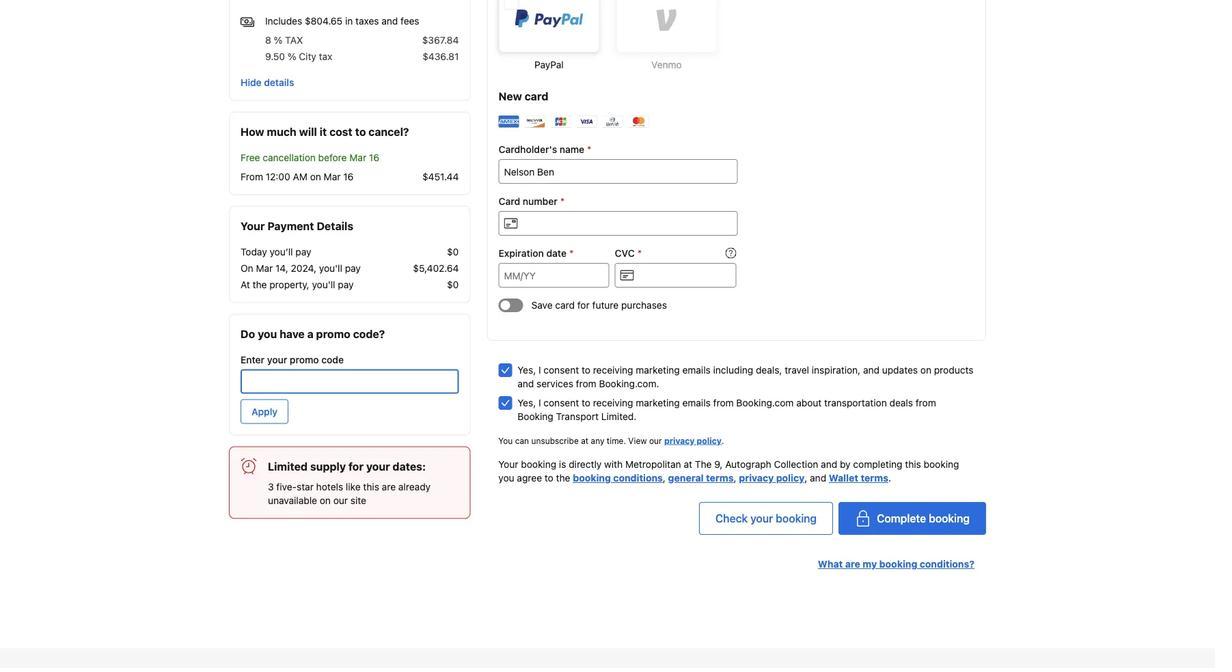 Task type: describe. For each thing, give the bounding box(es) containing it.
am
[[293, 171, 308, 182]]

it
[[320, 125, 327, 138]]

property,
[[270, 279, 309, 290]]

complete booking button
[[839, 503, 987, 536]]

what are my booking conditions?
[[818, 559, 975, 571]]

can
[[515, 437, 529, 446]]

apply button
[[241, 400, 289, 424]]

booking inside check your booking "button"
[[776, 513, 817, 526]]

0 vertical spatial policy
[[697, 437, 722, 446]]

9.50 % city tax
[[265, 51, 333, 63]]

$436.81
[[423, 51, 459, 63]]

time.
[[607, 437, 626, 446]]

your booking is directly with metropolitan at the 9, autograph collection and by completing this booking you agree to the
[[499, 459, 960, 484]]

0 horizontal spatial privacy
[[665, 437, 695, 446]]

1 vertical spatial 16
[[343, 171, 354, 182]]

you
[[499, 437, 513, 446]]

agree
[[517, 473, 542, 484]]

0 vertical spatial pay
[[296, 246, 311, 258]]

your for your payment details
[[241, 220, 265, 233]]

2 horizontal spatial from
[[916, 398, 937, 409]]

on inside yes, i consent to receiving marketing emails including deals, travel inspiration, and updates on products and services from booking.com.
[[921, 365, 932, 376]]

deals,
[[756, 365, 782, 376]]

you can unsubscribe at any time. view our privacy policy .
[[499, 437, 724, 446]]

2 vertical spatial mar
[[256, 263, 273, 274]]

details
[[317, 220, 354, 233]]

1 horizontal spatial are
[[846, 559, 861, 571]]

hotels
[[316, 482, 343, 493]]

tax
[[319, 51, 333, 63]]

by
[[840, 459, 851, 471]]

cancellation
[[263, 152, 316, 163]]

booking up 'agree'
[[521, 459, 557, 471]]

limited
[[268, 460, 308, 473]]

five-
[[276, 482, 297, 493]]

$0 for at the property, you'll pay
[[447, 279, 459, 290]]

emails for including
[[683, 365, 711, 376]]

updates
[[882, 365, 918, 376]]

limited supply  for your dates: status
[[229, 447, 471, 519]]

0 vertical spatial .
[[722, 437, 724, 446]]

today
[[241, 246, 267, 258]]

collection
[[774, 459, 819, 471]]

code
[[322, 354, 344, 366]]

the
[[695, 459, 712, 471]]

for
[[349, 460, 364, 473]]

services
[[537, 379, 574, 390]]

any
[[591, 437, 605, 446]]

14,
[[276, 263, 288, 274]]

a
[[307, 328, 314, 341]]

your for your booking is directly with metropolitan at the 9, autograph collection and by completing this booking you agree to the
[[499, 459, 519, 471]]

your for enter
[[267, 354, 287, 366]]

at inside your booking is directly with metropolitan at the 9, autograph collection and by completing this booking you agree to the
[[684, 459, 693, 471]]

1 vertical spatial promo
[[290, 354, 319, 366]]

3
[[268, 482, 274, 493]]

how much will it cost to cancel?
[[241, 125, 409, 138]]

consent for limited.
[[544, 398, 579, 409]]

much
[[267, 125, 297, 138]]

you'll
[[270, 246, 293, 258]]

details
[[264, 77, 294, 88]]

view
[[629, 437, 647, 446]]

will
[[299, 125, 317, 138]]

1 terms from the left
[[706, 473, 734, 484]]

city
[[299, 51, 316, 63]]

on mar 14, 2024, you'll pay
[[241, 263, 361, 274]]

1 horizontal spatial from
[[714, 398, 734, 409]]

8
[[265, 35, 271, 46]]

0 vertical spatial mar
[[350, 152, 367, 163]]

wallet
[[829, 473, 859, 484]]

enter
[[241, 354, 265, 366]]

9,
[[715, 459, 723, 471]]

0 vertical spatial you'll
[[319, 263, 342, 274]]

1 horizontal spatial policy
[[777, 473, 805, 484]]

transport
[[556, 412, 599, 423]]

to inside your booking is directly with metropolitan at the 9, autograph collection and by completing this booking you agree to the
[[545, 473, 554, 484]]

general terms link
[[668, 473, 734, 484]]

free cancellation before mar 16
[[241, 152, 379, 163]]

have
[[280, 328, 305, 341]]

booking conditions , general terms , privacy policy , and wallet terms .
[[573, 473, 892, 484]]

and left services
[[518, 379, 534, 390]]

wallet terms link
[[829, 473, 889, 484]]

unsubscribe
[[531, 437, 579, 446]]

transportation
[[825, 398, 887, 409]]

do you have a promo code?
[[241, 328, 385, 341]]

receiving for and
[[593, 365, 633, 376]]

i for yes, i consent to receiving marketing emails including deals, travel inspiration, and updates on products and services from booking.com.
[[539, 365, 541, 376]]

fees
[[401, 16, 420, 27]]

inspiration,
[[812, 365, 861, 376]]

$5,402.64
[[413, 263, 459, 274]]

2 , from the left
[[734, 473, 737, 484]]

1 horizontal spatial .
[[889, 473, 892, 484]]

metropolitan
[[626, 459, 681, 471]]

our inside 3 five-star hotels like this are already unavailable on our site
[[333, 495, 348, 506]]

how
[[241, 125, 264, 138]]

Enter your promo code text field
[[241, 370, 459, 394]]

apply
[[252, 406, 278, 418]]

the inside your booking is directly with metropolitan at the 9, autograph collection and by completing this booking you agree to the
[[556, 473, 571, 484]]

on
[[241, 263, 253, 274]]

hide details
[[241, 77, 294, 88]]

in
[[345, 16, 353, 27]]

payment
[[268, 220, 314, 233]]

limited supply  for your dates:
[[268, 460, 426, 473]]

$804.65
[[305, 16, 343, 27]]

travel
[[785, 365, 810, 376]]

9.50
[[265, 51, 285, 63]]

$367.84
[[422, 35, 459, 46]]

and left fees
[[382, 16, 398, 27]]

booking.com
[[737, 398, 794, 409]]

today you'll pay
[[241, 246, 311, 258]]

code?
[[353, 328, 385, 341]]

booking conditions link
[[573, 473, 663, 484]]

supply
[[310, 460, 346, 473]]

and left wallet
[[810, 473, 827, 484]]

yes, i consent to receiving marketing emails from booking.com about transportation deals from booking transport limited.
[[518, 398, 937, 423]]

consent for and
[[544, 365, 579, 376]]



Task type: locate. For each thing, give the bounding box(es) containing it.
0 vertical spatial on
[[310, 171, 321, 182]]

booking
[[521, 459, 557, 471], [924, 459, 960, 471], [573, 473, 611, 484], [776, 513, 817, 526], [929, 513, 970, 526], [880, 559, 918, 571]]

from right services
[[576, 379, 597, 390]]

1 vertical spatial policy
[[777, 473, 805, 484]]

0 vertical spatial %
[[274, 35, 283, 46]]

includes $804.65 in taxes and fees
[[265, 16, 420, 27]]

0 horizontal spatial are
[[382, 482, 396, 493]]

like
[[346, 482, 361, 493]]

1 horizontal spatial ,
[[734, 473, 737, 484]]

on down hotels
[[320, 495, 331, 506]]

yes, for yes, i consent to receiving marketing emails including deals, travel inspiration, and updates on products and services from booking.com.
[[518, 365, 536, 376]]

booking right my
[[880, 559, 918, 571]]

is
[[559, 459, 566, 471]]

,
[[663, 473, 666, 484], [734, 473, 737, 484], [805, 473, 808, 484]]

% right 8
[[274, 35, 283, 46]]

on inside 3 five-star hotels like this are already unavailable on our site
[[320, 495, 331, 506]]

and left the by
[[821, 459, 838, 471]]

check your booking
[[716, 513, 817, 526]]

receiving up limited.
[[593, 398, 633, 409]]

this inside 3 five-star hotels like this are already unavailable on our site
[[363, 482, 379, 493]]

. down completing
[[889, 473, 892, 484]]

1 horizontal spatial you
[[499, 473, 515, 484]]

includes
[[265, 16, 302, 27]]

the down is at the left bottom
[[556, 473, 571, 484]]

your right check at the bottom right of the page
[[751, 513, 773, 526]]

privacy up metropolitan
[[665, 437, 695, 446]]

2 yes, from the top
[[518, 398, 536, 409]]

1 consent from the top
[[544, 365, 579, 376]]

i for yes, i consent to receiving marketing emails from booking.com about transportation deals from booking transport limited.
[[539, 398, 541, 409]]

my
[[863, 559, 877, 571]]

0 vertical spatial marketing
[[636, 365, 680, 376]]

0 vertical spatial consent
[[544, 365, 579, 376]]

0 horizontal spatial at
[[581, 437, 589, 446]]

1 vertical spatial emails
[[683, 398, 711, 409]]

dates:
[[393, 460, 426, 473]]

0 horizontal spatial our
[[333, 495, 348, 506]]

% left city
[[288, 51, 296, 63]]

1 marketing from the top
[[636, 365, 680, 376]]

emails left including
[[683, 365, 711, 376]]

emails
[[683, 365, 711, 376], [683, 398, 711, 409]]

booking down the collection
[[776, 513, 817, 526]]

0 horizontal spatial your
[[267, 354, 287, 366]]

at the property, you'll pay
[[241, 279, 354, 290]]

, down metropolitan
[[663, 473, 666, 484]]

pay up 2024,
[[296, 246, 311, 258]]

1 horizontal spatial this
[[905, 459, 921, 471]]

receiving inside yes, i consent to receiving marketing emails including deals, travel inspiration, and updates on products and services from booking.com.
[[593, 365, 633, 376]]

mar right "before"
[[350, 152, 367, 163]]

0 horizontal spatial from
[[576, 379, 597, 390]]

you right do
[[258, 328, 277, 341]]

0 horizontal spatial privacy policy link
[[665, 437, 722, 446]]

1 vertical spatial privacy policy link
[[739, 473, 805, 484]]

0 vertical spatial promo
[[316, 328, 351, 341]]

2 $0 from the top
[[447, 279, 459, 290]]

i inside yes, i consent to receiving marketing emails from booking.com about transportation deals from booking transport limited.
[[539, 398, 541, 409]]

yes, i consent to receiving marketing emails including deals, travel inspiration, and updates on products and services from booking.com.
[[518, 365, 974, 390]]

pay down details
[[345, 263, 361, 274]]

already
[[398, 482, 431, 493]]

0 horizontal spatial mar
[[256, 263, 273, 274]]

tax
[[285, 35, 303, 46]]

conditions
[[614, 473, 663, 484]]

1 vertical spatial on
[[921, 365, 932, 376]]

this
[[905, 459, 921, 471], [363, 482, 379, 493]]

1 yes, from the top
[[518, 365, 536, 376]]

emails inside yes, i consent to receiving marketing emails from booking.com about transportation deals from booking transport limited.
[[683, 398, 711, 409]]

0 vertical spatial receiving
[[593, 365, 633, 376]]

1 i from the top
[[539, 365, 541, 376]]

i up booking
[[539, 398, 541, 409]]

the right at
[[253, 279, 267, 290]]

are inside 3 five-star hotels like this are already unavailable on our site
[[382, 482, 396, 493]]

yes, inside yes, i consent to receiving marketing emails including deals, travel inspiration, and updates on products and services from booking.com.
[[518, 365, 536, 376]]

0 vertical spatial at
[[581, 437, 589, 446]]

$0 up $5,402.64
[[447, 246, 459, 258]]

0 horizontal spatial .
[[722, 437, 724, 446]]

1 vertical spatial %
[[288, 51, 296, 63]]

and inside your booking is directly with metropolitan at the 9, autograph collection and by completing this booking you agree to the
[[821, 459, 838, 471]]

marketing for from
[[636, 398, 680, 409]]

policy down the collection
[[777, 473, 805, 484]]

1 vertical spatial are
[[846, 559, 861, 571]]

pay down on mar 14, 2024, you'll pay
[[338, 279, 354, 290]]

promo right the a
[[316, 328, 351, 341]]

0 vertical spatial this
[[905, 459, 921, 471]]

1 vertical spatial receiving
[[593, 398, 633, 409]]

2024,
[[291, 263, 317, 274]]

your inside your booking is directly with metropolitan at the 9, autograph collection and by completing this booking you agree to the
[[499, 459, 519, 471]]

2 marketing from the top
[[636, 398, 680, 409]]

booking.com.
[[599, 379, 659, 390]]

on right am
[[310, 171, 321, 182]]

1 receiving from the top
[[593, 365, 633, 376]]

.
[[722, 437, 724, 446], [889, 473, 892, 484]]

marketing
[[636, 365, 680, 376], [636, 398, 680, 409]]

what are my booking conditions? link
[[818, 559, 975, 571]]

1 vertical spatial pay
[[345, 263, 361, 274]]

2 i from the top
[[539, 398, 541, 409]]

0 vertical spatial privacy
[[665, 437, 695, 446]]

0 horizontal spatial you
[[258, 328, 277, 341]]

16 down "before"
[[343, 171, 354, 182]]

your inside "button"
[[751, 513, 773, 526]]

at left the any
[[581, 437, 589, 446]]

8 % tax
[[265, 35, 303, 46]]

emails down yes, i consent to receiving marketing emails including deals, travel inspiration, and updates on products and services from booking.com.
[[683, 398, 711, 409]]

1 vertical spatial the
[[556, 473, 571, 484]]

are left the already on the bottom left of the page
[[382, 482, 396, 493]]

receiving up booking.com.
[[593, 365, 633, 376]]

promo
[[316, 328, 351, 341], [290, 354, 319, 366]]

0 horizontal spatial 16
[[343, 171, 354, 182]]

1 vertical spatial consent
[[544, 398, 579, 409]]

0 horizontal spatial ,
[[663, 473, 666, 484]]

1 $0 from the top
[[447, 246, 459, 258]]

with
[[604, 459, 623, 471]]

2 terms from the left
[[861, 473, 889, 484]]

0 vertical spatial you
[[258, 328, 277, 341]]

0 vertical spatial our
[[649, 437, 662, 446]]

from 12:00 am on mar 16
[[241, 171, 354, 182]]

marketing inside yes, i consent to receiving marketing emails from booking.com about transportation deals from booking transport limited.
[[636, 398, 680, 409]]

1 vertical spatial $0
[[447, 279, 459, 290]]

, down the collection
[[805, 473, 808, 484]]

yes, inside yes, i consent to receiving marketing emails from booking.com about transportation deals from booking transport limited.
[[518, 398, 536, 409]]

to inside yes, i consent to receiving marketing emails from booking.com about transportation deals from booking transport limited.
[[582, 398, 591, 409]]

0 horizontal spatial your
[[241, 220, 265, 233]]

2 receiving from the top
[[593, 398, 633, 409]]

check
[[716, 513, 748, 526]]

promo down the a
[[290, 354, 319, 366]]

1 horizontal spatial privacy policy link
[[739, 473, 805, 484]]

at
[[581, 437, 589, 446], [684, 459, 693, 471]]

completing
[[854, 459, 903, 471]]

booking down directly
[[573, 473, 611, 484]]

complete booking
[[877, 513, 970, 526]]

terms
[[706, 473, 734, 484], [861, 473, 889, 484]]

2 vertical spatial your
[[751, 513, 773, 526]]

and left updates
[[863, 365, 880, 376]]

from down yes, i consent to receiving marketing emails including deals, travel inspiration, and updates on products and services from booking.com.
[[714, 398, 734, 409]]

0 vertical spatial emails
[[683, 365, 711, 376]]

consent inside yes, i consent to receiving marketing emails including deals, travel inspiration, and updates on products and services from booking.com.
[[544, 365, 579, 376]]

consent inside yes, i consent to receiving marketing emails from booking.com about transportation deals from booking transport limited.
[[544, 398, 579, 409]]

at
[[241, 279, 250, 290]]

1 vertical spatial mar
[[324, 171, 341, 182]]

12:00
[[266, 171, 290, 182]]

you left 'agree'
[[499, 473, 515, 484]]

from inside yes, i consent to receiving marketing emails including deals, travel inspiration, and updates on products and services from booking.com.
[[576, 379, 597, 390]]

1 horizontal spatial at
[[684, 459, 693, 471]]

your for check
[[751, 513, 773, 526]]

including
[[714, 365, 754, 376]]

1 horizontal spatial our
[[649, 437, 662, 446]]

0 horizontal spatial the
[[253, 279, 267, 290]]

from
[[241, 171, 263, 182]]

0 vertical spatial privacy policy link
[[665, 437, 722, 446]]

are left my
[[846, 559, 861, 571]]

you
[[258, 328, 277, 341], [499, 473, 515, 484]]

% for 8
[[274, 35, 283, 46]]

1 horizontal spatial the
[[556, 473, 571, 484]]

emails inside yes, i consent to receiving marketing emails including deals, travel inspiration, and updates on products and services from booking.com.
[[683, 365, 711, 376]]

your right for
[[366, 460, 390, 473]]

autograph
[[726, 459, 772, 471]]

0 vertical spatial your
[[241, 220, 265, 233]]

to
[[355, 125, 366, 138], [582, 365, 591, 376], [582, 398, 591, 409], [545, 473, 554, 484]]

1 vertical spatial this
[[363, 482, 379, 493]]

on
[[310, 171, 321, 182], [921, 365, 932, 376], [320, 495, 331, 506]]

0 horizontal spatial this
[[363, 482, 379, 493]]

i inside yes, i consent to receiving marketing emails including deals, travel inspiration, and updates on products and services from booking.com.
[[539, 365, 541, 376]]

i up services
[[539, 365, 541, 376]]

yes,
[[518, 365, 536, 376], [518, 398, 536, 409]]

0 horizontal spatial terms
[[706, 473, 734, 484]]

1 horizontal spatial %
[[288, 51, 296, 63]]

marketing for including
[[636, 365, 680, 376]]

your inside status
[[366, 460, 390, 473]]

1 horizontal spatial your
[[499, 459, 519, 471]]

0 vertical spatial the
[[253, 279, 267, 290]]

at up general
[[684, 459, 693, 471]]

from right deals
[[916, 398, 937, 409]]

1 vertical spatial you
[[499, 473, 515, 484]]

free
[[241, 152, 260, 163]]

0 vertical spatial yes,
[[518, 365, 536, 376]]

products
[[934, 365, 974, 376]]

deals
[[890, 398, 913, 409]]

privacy policy link
[[665, 437, 722, 446], [739, 473, 805, 484]]

0 vertical spatial i
[[539, 365, 541, 376]]

i
[[539, 365, 541, 376], [539, 398, 541, 409]]

$451.44
[[423, 171, 459, 182]]

cost
[[330, 125, 353, 138]]

1 horizontal spatial your
[[366, 460, 390, 473]]

policy
[[697, 437, 722, 446], [777, 473, 805, 484]]

2 vertical spatial pay
[[338, 279, 354, 290]]

your right enter
[[267, 354, 287, 366]]

policy up the at the bottom right
[[697, 437, 722, 446]]

enter your promo code
[[241, 354, 344, 366]]

the
[[253, 279, 267, 290], [556, 473, 571, 484]]

before
[[318, 152, 347, 163]]

this right the like
[[363, 482, 379, 493]]

mar right on
[[256, 263, 273, 274]]

privacy policy link down autograph
[[739, 473, 805, 484]]

1 vertical spatial you'll
[[312, 279, 335, 290]]

privacy down autograph
[[739, 473, 774, 484]]

privacy policy link up the at the bottom right
[[665, 437, 722, 446]]

1 vertical spatial our
[[333, 495, 348, 506]]

our down hotels
[[333, 495, 348, 506]]

0 vertical spatial your
[[267, 354, 287, 366]]

to inside yes, i consent to receiving marketing emails including deals, travel inspiration, and updates on products and services from booking.com.
[[582, 365, 591, 376]]

0 horizontal spatial %
[[274, 35, 283, 46]]

booking up complete booking
[[924, 459, 960, 471]]

hide details button
[[235, 70, 300, 95]]

mar
[[350, 152, 367, 163], [324, 171, 341, 182], [256, 263, 273, 274]]

you inside your booking is directly with metropolitan at the 9, autograph collection and by completing this booking you agree to the
[[499, 473, 515, 484]]

about
[[797, 398, 822, 409]]

1 vertical spatial your
[[499, 459, 519, 471]]

2 vertical spatial on
[[320, 495, 331, 506]]

you'll right 2024,
[[319, 263, 342, 274]]

this right completing
[[905, 459, 921, 471]]

, down autograph
[[734, 473, 737, 484]]

2 consent from the top
[[544, 398, 579, 409]]

complete
[[877, 513, 926, 526]]

2 horizontal spatial mar
[[350, 152, 367, 163]]

privacy
[[665, 437, 695, 446], [739, 473, 774, 484]]

do
[[241, 328, 255, 341]]

0 vertical spatial are
[[382, 482, 396, 493]]

. up 9,
[[722, 437, 724, 446]]

2 emails from the top
[[683, 398, 711, 409]]

2 horizontal spatial ,
[[805, 473, 808, 484]]

16 down cancel?
[[369, 152, 379, 163]]

0 vertical spatial $0
[[447, 246, 459, 258]]

1 horizontal spatial terms
[[861, 473, 889, 484]]

receiving for limited.
[[593, 398, 633, 409]]

directly
[[569, 459, 602, 471]]

1 vertical spatial yes,
[[518, 398, 536, 409]]

our right the view
[[649, 437, 662, 446]]

your up today
[[241, 220, 265, 233]]

2 horizontal spatial your
[[751, 513, 773, 526]]

consent up services
[[544, 365, 579, 376]]

marketing up booking.com.
[[636, 365, 680, 376]]

limited.
[[601, 412, 637, 423]]

% for 9.50
[[288, 51, 296, 63]]

1 horizontal spatial 16
[[369, 152, 379, 163]]

unavailable
[[268, 495, 317, 506]]

on right updates
[[921, 365, 932, 376]]

1 emails from the top
[[683, 365, 711, 376]]

your down you
[[499, 459, 519, 471]]

0 vertical spatial 16
[[369, 152, 379, 163]]

booking up conditions?
[[929, 513, 970, 526]]

terms down 9,
[[706, 473, 734, 484]]

1 vertical spatial marketing
[[636, 398, 680, 409]]

your payment details
[[241, 220, 354, 233]]

1 vertical spatial privacy
[[739, 473, 774, 484]]

1 vertical spatial at
[[684, 459, 693, 471]]

consent down services
[[544, 398, 579, 409]]

what
[[818, 559, 843, 571]]

0 horizontal spatial policy
[[697, 437, 722, 446]]

from
[[576, 379, 597, 390], [714, 398, 734, 409], [916, 398, 937, 409]]

1 vertical spatial .
[[889, 473, 892, 484]]

marketing inside yes, i consent to receiving marketing emails including deals, travel inspiration, and updates on products and services from booking.com.
[[636, 365, 680, 376]]

terms down completing
[[861, 473, 889, 484]]

yes, for yes, i consent to receiving marketing emails from booking.com about transportation deals from booking transport limited.
[[518, 398, 536, 409]]

$0 for today you'll pay
[[447, 246, 459, 258]]

marketing down booking.com.
[[636, 398, 680, 409]]

1 vertical spatial i
[[539, 398, 541, 409]]

this inside your booking is directly with metropolitan at the 9, autograph collection and by completing this booking you agree to the
[[905, 459, 921, 471]]

1 vertical spatial your
[[366, 460, 390, 473]]

you'll down 2024,
[[312, 279, 335, 290]]

receiving inside yes, i consent to receiving marketing emails from booking.com about transportation deals from booking transport limited.
[[593, 398, 633, 409]]

receiving
[[593, 365, 633, 376], [593, 398, 633, 409]]

site
[[351, 495, 366, 506]]

mar down "before"
[[324, 171, 341, 182]]

booking inside the complete booking button
[[929, 513, 970, 526]]

$0 down $5,402.64
[[447, 279, 459, 290]]

3 , from the left
[[805, 473, 808, 484]]

1 horizontal spatial mar
[[324, 171, 341, 182]]

emails for from
[[683, 398, 711, 409]]

1 horizontal spatial privacy
[[739, 473, 774, 484]]

your
[[267, 354, 287, 366], [366, 460, 390, 473], [751, 513, 773, 526]]

1 , from the left
[[663, 473, 666, 484]]



Task type: vqa. For each thing, say whether or not it's contained in the screenshot.
LIMITED.
yes



